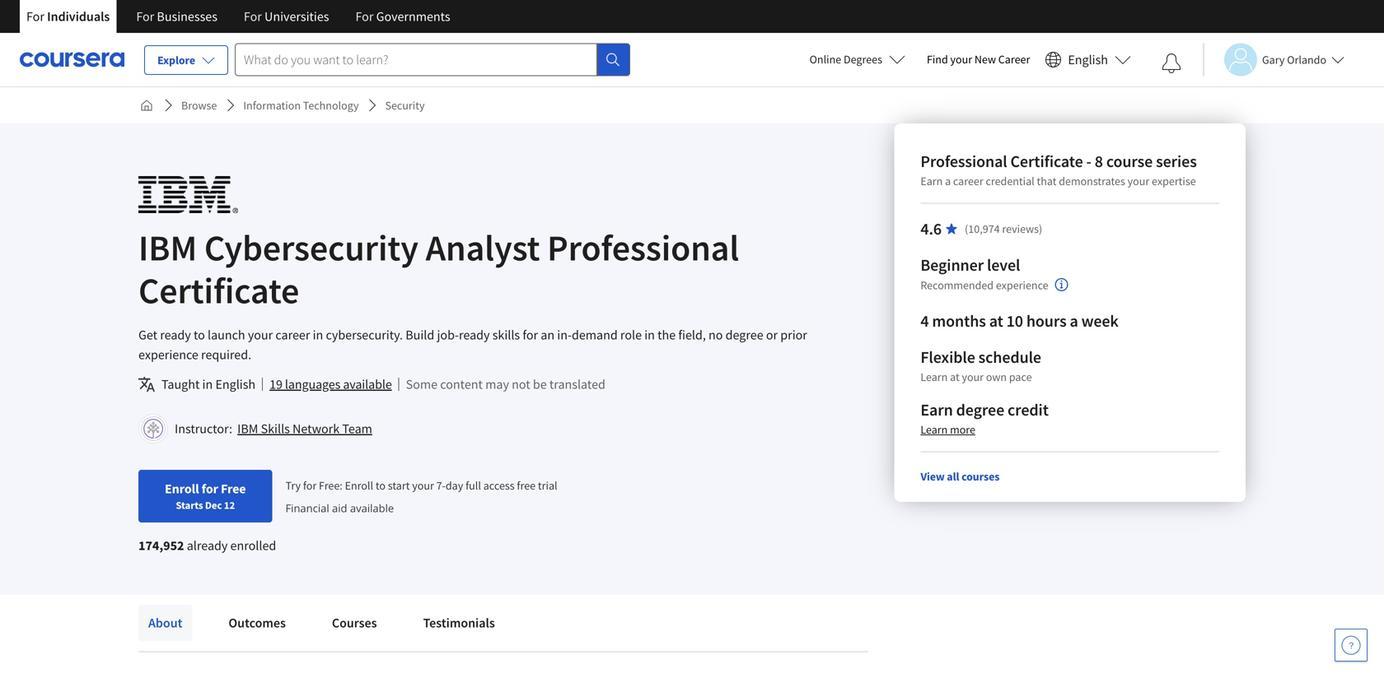 Task type: describe. For each thing, give the bounding box(es) containing it.
individuals
[[47, 8, 110, 25]]

1 horizontal spatial in
[[313, 327, 323, 344]]

1 ready from the left
[[160, 327, 191, 344]]

ibm skills network team image
[[141, 417, 166, 442]]

2 horizontal spatial in
[[645, 327, 655, 344]]

for for enroll for free
[[202, 481, 218, 498]]

security
[[385, 98, 425, 113]]

own
[[986, 370, 1007, 385]]

a inside professional certificate - 8 course series earn a career credential that demonstrates your expertise
[[945, 174, 951, 189]]

online degrees
[[810, 52, 882, 67]]

get
[[138, 327, 157, 344]]

day
[[446, 479, 463, 493]]

or
[[766, 327, 778, 344]]

credential
[[986, 174, 1035, 189]]

ibm cybersecurity analyst professional certificate
[[138, 225, 739, 314]]

launch
[[208, 327, 245, 344]]

starts
[[176, 499, 203, 513]]

full
[[466, 479, 481, 493]]

19 languages available button
[[270, 375, 392, 395]]

free
[[221, 481, 246, 498]]

for for individuals
[[26, 8, 44, 25]]

enrolled
[[230, 538, 276, 555]]

instructor: ibm skills network team
[[175, 421, 372, 438]]

about link
[[138, 606, 192, 642]]

show notifications image
[[1162, 54, 1182, 73]]

learn inside earn degree credit learn more
[[921, 423, 948, 438]]

your inside flexible schedule learn at your own pace
[[962, 370, 984, 385]]

analyst
[[426, 225, 540, 271]]

1 vertical spatial ibm
[[237, 421, 258, 438]]

your right find
[[950, 52, 972, 67]]

skills
[[492, 327, 520, 344]]

for universities
[[244, 8, 329, 25]]

reviews)
[[1002, 222, 1043, 236]]

view all courses link
[[921, 470, 1000, 484]]

(10,974 reviews)
[[965, 222, 1043, 236]]

no
[[709, 327, 723, 344]]

taught in english
[[161, 377, 256, 393]]

field,
[[678, 327, 706, 344]]

4 months at 10 hours a week
[[921, 311, 1119, 332]]

in-
[[557, 327, 572, 344]]

start
[[388, 479, 410, 493]]

financial aid available button
[[285, 501, 394, 516]]

to inside get ready to launch your career in cybersecurity. build job-ready skills for an in-demand role in the field, no degree or prior experience required.
[[194, 327, 205, 344]]

available inside button
[[343, 377, 392, 393]]

degrees
[[844, 52, 882, 67]]

browse link
[[175, 91, 224, 120]]

ibm skills network team link
[[237, 421, 372, 438]]

for for businesses
[[136, 8, 154, 25]]

information technology
[[243, 98, 359, 113]]

your inside professional certificate - 8 course series earn a career credential that demonstrates your expertise
[[1128, 174, 1150, 189]]

10
[[1007, 311, 1023, 332]]

build
[[406, 327, 434, 344]]

professional certificate - 8 course series earn a career credential that demonstrates your expertise
[[921, 151, 1197, 189]]

orlando
[[1287, 52, 1327, 67]]

prior
[[781, 327, 807, 344]]

ibm inside ibm cybersecurity analyst professional certificate
[[138, 225, 197, 271]]

degree inside earn degree credit learn more
[[956, 400, 1005, 421]]

0 horizontal spatial in
[[202, 377, 213, 393]]

testimonials link
[[413, 606, 505, 642]]

free
[[517, 479, 536, 493]]

the
[[658, 327, 676, 344]]

19
[[270, 377, 282, 393]]

explore button
[[144, 45, 228, 75]]

courses
[[962, 470, 1000, 484]]

for inside get ready to launch your career in cybersecurity. build job-ready skills for an in-demand role in the field, no degree or prior experience required.
[[523, 327, 538, 344]]

try for free: enroll to start your 7-day full access free trial financial aid available
[[285, 479, 557, 516]]

certificate inside professional certificate - 8 course series earn a career credential that demonstrates your expertise
[[1011, 151, 1083, 172]]

businesses
[[157, 8, 217, 25]]

information about difficulty level pre-requisites. image
[[1055, 279, 1068, 292]]

earn inside earn degree credit learn more
[[921, 400, 953, 421]]

some content may not be translated
[[406, 377, 606, 393]]

1 vertical spatial english
[[215, 377, 256, 393]]

home image
[[140, 99, 153, 112]]

hours
[[1027, 311, 1067, 332]]

at inside flexible schedule learn at your own pace
[[950, 370, 960, 385]]

earn degree credit learn more
[[921, 400, 1049, 438]]

try
[[285, 479, 301, 493]]

outcomes link
[[219, 606, 296, 642]]

role
[[620, 327, 642, 344]]

courses
[[332, 616, 377, 632]]

instructor:
[[175, 421, 232, 438]]

content
[[440, 377, 483, 393]]

for businesses
[[136, 8, 217, 25]]

find your new career link
[[919, 49, 1038, 70]]

may
[[485, 377, 509, 393]]

find
[[927, 52, 948, 67]]

professional inside professional certificate - 8 course series earn a career credential that demonstrates your expertise
[[921, 151, 1007, 172]]

online degrees button
[[796, 41, 919, 77]]

(10,974
[[965, 222, 1000, 236]]

degree inside get ready to launch your career in cybersecurity. build job-ready skills for an in-demand role in the field, no degree or prior experience required.
[[726, 327, 764, 344]]

aid
[[332, 501, 347, 516]]

already
[[187, 538, 228, 555]]

demand
[[572, 327, 618, 344]]

career inside professional certificate - 8 course series earn a career credential that demonstrates your expertise
[[953, 174, 984, 189]]

trial
[[538, 479, 557, 493]]

for for universities
[[244, 8, 262, 25]]

governments
[[376, 8, 450, 25]]

your inside get ready to launch your career in cybersecurity. build job-ready skills for an in-demand role in the field, no degree or prior experience required.
[[248, 327, 273, 344]]

help center image
[[1341, 636, 1361, 656]]

taught
[[161, 377, 200, 393]]

view all courses
[[921, 470, 1000, 484]]

view
[[921, 470, 945, 484]]

beginner level
[[921, 255, 1020, 276]]



Task type: vqa. For each thing, say whether or not it's contained in the screenshot.
Testimonials
yes



Task type: locate. For each thing, give the bounding box(es) containing it.
level
[[987, 255, 1020, 276]]

4
[[921, 311, 929, 332]]

1 vertical spatial available
[[350, 501, 394, 516]]

career left credential
[[953, 174, 984, 189]]

enroll inside enroll for free starts dec 12
[[165, 481, 199, 498]]

learn inside flexible schedule learn at your own pace
[[921, 370, 948, 385]]

0 horizontal spatial experience
[[138, 347, 198, 363]]

ibm left skills
[[237, 421, 258, 438]]

skills
[[261, 421, 290, 438]]

0 horizontal spatial certificate
[[138, 268, 299, 314]]

174,952
[[138, 538, 184, 555]]

7-
[[436, 479, 446, 493]]

ready left skills
[[459, 327, 490, 344]]

1 horizontal spatial a
[[1070, 311, 1078, 332]]

What do you want to learn? text field
[[235, 43, 597, 76]]

ibm down ibm image
[[138, 225, 197, 271]]

1 vertical spatial degree
[[956, 400, 1005, 421]]

1 horizontal spatial ibm
[[237, 421, 258, 438]]

for left the governments at the left top of page
[[356, 8, 374, 25]]

for inside try for free: enroll to start your 7-day full access free trial financial aid available
[[303, 479, 317, 493]]

experience inside get ready to launch your career in cybersecurity. build job-ready skills for an in-demand role in the field, no degree or prior experience required.
[[138, 347, 198, 363]]

career
[[998, 52, 1030, 67]]

for left universities
[[244, 8, 262, 25]]

recommended experience
[[921, 278, 1049, 293]]

for left an
[[523, 327, 538, 344]]

at down flexible
[[950, 370, 960, 385]]

your left own
[[962, 370, 984, 385]]

1 horizontal spatial career
[[953, 174, 984, 189]]

12
[[224, 499, 235, 513]]

1 horizontal spatial enroll
[[345, 479, 373, 493]]

for left businesses
[[136, 8, 154, 25]]

1 vertical spatial learn
[[921, 423, 948, 438]]

technology
[[303, 98, 359, 113]]

for
[[26, 8, 44, 25], [136, 8, 154, 25], [244, 8, 262, 25], [356, 8, 374, 25]]

series
[[1156, 151, 1197, 172]]

4 for from the left
[[356, 8, 374, 25]]

0 vertical spatial degree
[[726, 327, 764, 344]]

in right taught
[[202, 377, 213, 393]]

1 horizontal spatial to
[[376, 479, 386, 493]]

1 horizontal spatial professional
[[921, 151, 1007, 172]]

available inside try for free: enroll to start your 7-day full access free trial financial aid available
[[350, 501, 394, 516]]

0 vertical spatial ibm
[[138, 225, 197, 271]]

career up 19
[[276, 327, 310, 344]]

available right aid
[[350, 501, 394, 516]]

for right try
[[303, 479, 317, 493]]

0 horizontal spatial for
[[202, 481, 218, 498]]

174,952 already enrolled
[[138, 538, 276, 555]]

for up dec
[[202, 481, 218, 498]]

experience down 'level'
[[996, 278, 1049, 293]]

learn more link
[[921, 423, 976, 438]]

network
[[293, 421, 340, 438]]

4.6
[[921, 219, 942, 239]]

your inside try for free: enroll to start your 7-day full access free trial financial aid available
[[412, 479, 434, 493]]

certificate
[[1011, 151, 1083, 172], [138, 268, 299, 314]]

a left the week
[[1070, 311, 1078, 332]]

a left credential
[[945, 174, 951, 189]]

career
[[953, 174, 984, 189], [276, 327, 310, 344]]

universities
[[265, 8, 329, 25]]

0 vertical spatial available
[[343, 377, 392, 393]]

banner navigation
[[13, 0, 464, 33]]

english down required.
[[215, 377, 256, 393]]

1 earn from the top
[[921, 174, 943, 189]]

2 for from the left
[[136, 8, 154, 25]]

to left start
[[376, 479, 386, 493]]

0 vertical spatial to
[[194, 327, 205, 344]]

available
[[343, 377, 392, 393], [350, 501, 394, 516]]

19 languages available
[[270, 377, 392, 393]]

0 horizontal spatial a
[[945, 174, 951, 189]]

your right launch
[[248, 327, 273, 344]]

0 vertical spatial english
[[1068, 51, 1108, 68]]

0 horizontal spatial ibm
[[138, 225, 197, 271]]

0 vertical spatial experience
[[996, 278, 1049, 293]]

0 vertical spatial at
[[989, 311, 1003, 332]]

1 horizontal spatial experience
[[996, 278, 1049, 293]]

ibm image
[[138, 176, 238, 213]]

security link
[[379, 91, 431, 120]]

schedule
[[979, 347, 1041, 368]]

english right "career"
[[1068, 51, 1108, 68]]

for left the individuals
[[26, 8, 44, 25]]

1 horizontal spatial certificate
[[1011, 151, 1083, 172]]

certificate up launch
[[138, 268, 299, 314]]

your left 7-
[[412, 479, 434, 493]]

in
[[313, 327, 323, 344], [645, 327, 655, 344], [202, 377, 213, 393]]

access
[[483, 479, 515, 493]]

enroll up starts
[[165, 481, 199, 498]]

ibm
[[138, 225, 197, 271], [237, 421, 258, 438]]

find your new career
[[927, 52, 1030, 67]]

learn left the more
[[921, 423, 948, 438]]

about
[[148, 616, 182, 632]]

a
[[945, 174, 951, 189], [1070, 311, 1078, 332]]

explore
[[157, 53, 195, 68]]

1 horizontal spatial at
[[989, 311, 1003, 332]]

not
[[512, 377, 530, 393]]

recommended
[[921, 278, 994, 293]]

enroll right free:
[[345, 479, 373, 493]]

for governments
[[356, 8, 450, 25]]

coursera image
[[20, 46, 124, 73]]

degree up the more
[[956, 400, 1005, 421]]

your down 'course'
[[1128, 174, 1150, 189]]

professional
[[921, 151, 1007, 172], [547, 225, 739, 271]]

at left 10
[[989, 311, 1003, 332]]

-
[[1086, 151, 1092, 172]]

english button
[[1038, 33, 1138, 87]]

2 earn from the top
[[921, 400, 953, 421]]

cybersecurity.
[[326, 327, 403, 344]]

0 vertical spatial certificate
[[1011, 151, 1083, 172]]

flexible schedule learn at your own pace
[[921, 347, 1041, 385]]

expertise
[[1152, 174, 1196, 189]]

gary orlando
[[1262, 52, 1327, 67]]

3 for from the left
[[244, 8, 262, 25]]

online
[[810, 52, 841, 67]]

1 horizontal spatial degree
[[956, 400, 1005, 421]]

1 learn from the top
[[921, 370, 948, 385]]

all
[[947, 470, 959, 484]]

get ready to launch your career in cybersecurity. build job-ready skills for an in-demand role in the field, no degree or prior experience required.
[[138, 327, 807, 363]]

translated
[[549, 377, 606, 393]]

earn up learn more link
[[921, 400, 953, 421]]

to inside try for free: enroll to start your 7-day full access free trial financial aid available
[[376, 479, 386, 493]]

1 horizontal spatial ready
[[459, 327, 490, 344]]

earn up 4.6
[[921, 174, 943, 189]]

more
[[950, 423, 976, 438]]

0 vertical spatial learn
[[921, 370, 948, 385]]

8
[[1095, 151, 1103, 172]]

experience down get
[[138, 347, 198, 363]]

languages
[[285, 377, 340, 393]]

1 vertical spatial experience
[[138, 347, 198, 363]]

degree left or
[[726, 327, 764, 344]]

certificate up that
[[1011, 151, 1083, 172]]

for for try for free: enroll to start your 7-day full access free trial
[[303, 479, 317, 493]]

to
[[194, 327, 205, 344], [376, 479, 386, 493]]

english inside english button
[[1068, 51, 1108, 68]]

browse
[[181, 98, 217, 113]]

some
[[406, 377, 438, 393]]

0 vertical spatial earn
[[921, 174, 943, 189]]

that
[[1037, 174, 1057, 189]]

enroll for free starts dec 12
[[165, 481, 246, 513]]

for inside enroll for free starts dec 12
[[202, 481, 218, 498]]

career inside get ready to launch your career in cybersecurity. build job-ready skills for an in-demand role in the field, no degree or prior experience required.
[[276, 327, 310, 344]]

ready right get
[[160, 327, 191, 344]]

None search field
[[235, 43, 630, 76]]

earn
[[921, 174, 943, 189], [921, 400, 953, 421]]

financial
[[285, 501, 329, 516]]

enroll
[[345, 479, 373, 493], [165, 481, 199, 498]]

pace
[[1009, 370, 1032, 385]]

0 horizontal spatial professional
[[547, 225, 739, 271]]

cybersecurity
[[204, 225, 418, 271]]

0 horizontal spatial career
[[276, 327, 310, 344]]

learn down flexible
[[921, 370, 948, 385]]

at
[[989, 311, 1003, 332], [950, 370, 960, 385]]

professional inside ibm cybersecurity analyst professional certificate
[[547, 225, 739, 271]]

certificate inside ibm cybersecurity analyst professional certificate
[[138, 268, 299, 314]]

1 vertical spatial earn
[[921, 400, 953, 421]]

available up team
[[343, 377, 392, 393]]

outcomes
[[229, 616, 286, 632]]

in left the at the left of page
[[645, 327, 655, 344]]

2 horizontal spatial for
[[523, 327, 538, 344]]

1 vertical spatial a
[[1070, 311, 1078, 332]]

1 vertical spatial to
[[376, 479, 386, 493]]

0 horizontal spatial enroll
[[165, 481, 199, 498]]

beginner
[[921, 255, 984, 276]]

1 vertical spatial career
[[276, 327, 310, 344]]

flexible
[[921, 347, 975, 368]]

1 horizontal spatial english
[[1068, 51, 1108, 68]]

course
[[1106, 151, 1153, 172]]

0 horizontal spatial to
[[194, 327, 205, 344]]

for for governments
[[356, 8, 374, 25]]

enroll inside try for free: enroll to start your 7-day full access free trial financial aid available
[[345, 479, 373, 493]]

learn
[[921, 370, 948, 385], [921, 423, 948, 438]]

0 horizontal spatial ready
[[160, 327, 191, 344]]

1 horizontal spatial for
[[303, 479, 317, 493]]

0 horizontal spatial at
[[950, 370, 960, 385]]

1 vertical spatial at
[[950, 370, 960, 385]]

courses link
[[322, 606, 387, 642]]

2 ready from the left
[[459, 327, 490, 344]]

to left launch
[[194, 327, 205, 344]]

1 vertical spatial certificate
[[138, 268, 299, 314]]

0 vertical spatial professional
[[921, 151, 1007, 172]]

english
[[1068, 51, 1108, 68], [215, 377, 256, 393]]

0 horizontal spatial english
[[215, 377, 256, 393]]

2 learn from the top
[[921, 423, 948, 438]]

0 vertical spatial career
[[953, 174, 984, 189]]

earn inside professional certificate - 8 course series earn a career credential that demonstrates your expertise
[[921, 174, 943, 189]]

demonstrates
[[1059, 174, 1125, 189]]

0 vertical spatial a
[[945, 174, 951, 189]]

in left "cybersecurity."
[[313, 327, 323, 344]]

gary
[[1262, 52, 1285, 67]]

1 for from the left
[[26, 8, 44, 25]]

1 vertical spatial professional
[[547, 225, 739, 271]]

0 horizontal spatial degree
[[726, 327, 764, 344]]



